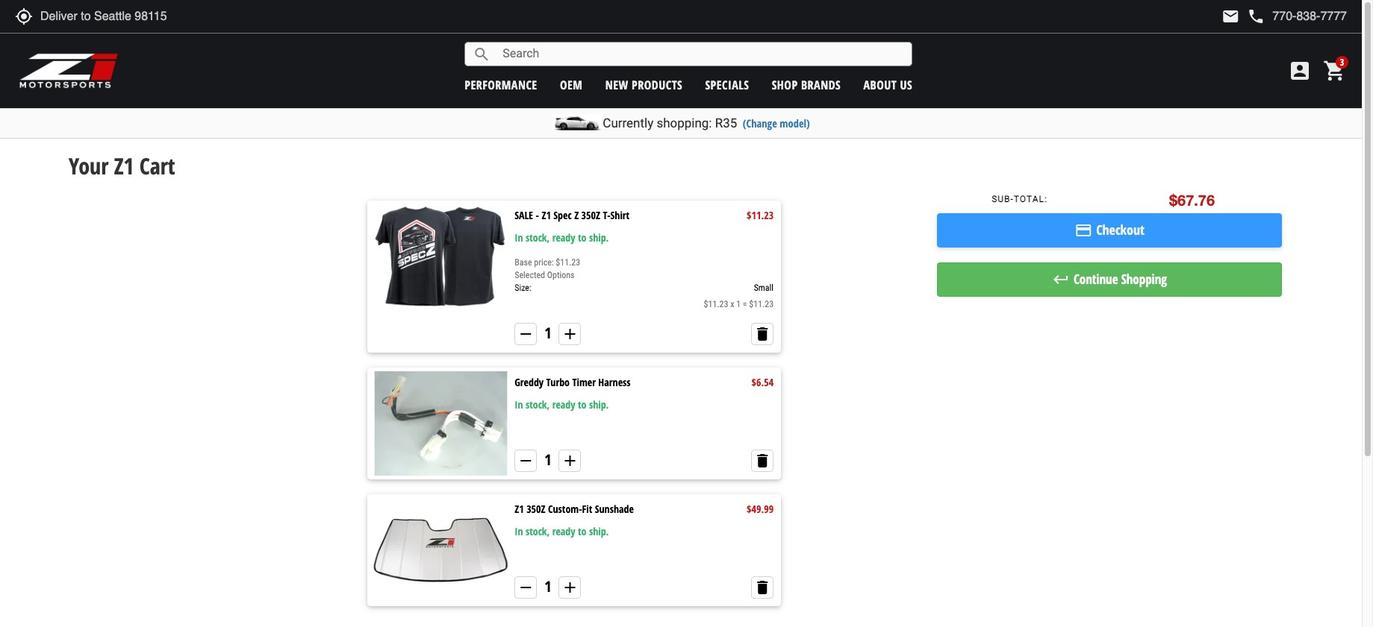 Task type: vqa. For each thing, say whether or not it's contained in the screenshot.
Shop brands at right
yes



Task type: describe. For each thing, give the bounding box(es) containing it.
performance
[[465, 77, 537, 93]]

small
[[754, 283, 774, 294]]

total:
[[1014, 194, 1047, 205]]

r35
[[715, 116, 737, 131]]

greddy turbo timer harness image
[[371, 372, 511, 476]]

in for sale
[[515, 231, 523, 245]]

fit
[[582, 502, 592, 517]]

checkout
[[1096, 221, 1145, 239]]

price:
[[534, 258, 554, 268]]

shopping:
[[657, 116, 712, 131]]

greddy turbo timer harness
[[515, 375, 631, 389]]

in stock, ready to ship. for timer
[[515, 398, 609, 412]]

$11.23 right =
[[749, 300, 774, 310]]

$6.54
[[751, 375, 774, 389]]

payment checkout
[[1075, 221, 1145, 240]]

shopping_cart
[[1323, 59, 1347, 83]]

stock, for 350z
[[526, 525, 550, 539]]

mail
[[1222, 7, 1240, 25]]

shopping_cart link
[[1319, 59, 1347, 83]]

in stock, ready to ship. for custom-
[[515, 525, 609, 539]]

ready for custom-
[[552, 525, 575, 539]]

base
[[515, 258, 532, 268]]

in stock, ready to ship. for z1
[[515, 231, 609, 245]]

sale - z1 spec z 350z t-shirt image
[[371, 205, 511, 309]]

keyboard_return continue shopping
[[1052, 271, 1167, 289]]

harness
[[598, 375, 631, 389]]

1 remove from the top
[[517, 325, 535, 343]]

selected
[[515, 270, 545, 281]]

2 vertical spatial z1
[[515, 502, 524, 517]]

sunshade
[[595, 502, 634, 517]]

ready for z1
[[552, 231, 575, 245]]

delete for $49.99
[[753, 580, 771, 598]]

sub-total:
[[992, 194, 1047, 205]]

$49.99
[[747, 502, 774, 517]]

sub-
[[992, 194, 1014, 205]]

about us link
[[864, 77, 913, 93]]

stock, for turbo
[[526, 398, 550, 412]]

spec
[[554, 208, 572, 223]]

remove for greddy
[[517, 452, 535, 470]]

search
[[473, 45, 491, 63]]

z1 350z custom-fit sunshade image
[[371, 499, 511, 603]]

$11.23 inside base price: $11.23 selected options
[[556, 258, 580, 268]]

add for custom-
[[561, 580, 579, 598]]

specials
[[705, 77, 749, 93]]

about us
[[864, 77, 913, 93]]

menu containing 1
[[360, 186, 789, 622]]

base price: $11.23 selected options
[[515, 258, 580, 281]]

shop brands link
[[772, 77, 841, 93]]

-
[[536, 208, 539, 223]]

stock, for -
[[526, 231, 550, 245]]

sale - z1 spec z 350z t-shirt
[[515, 208, 630, 223]]

0 horizontal spatial z1
[[114, 151, 134, 181]]

sale
[[515, 208, 533, 223]]

keyboard_return
[[1052, 271, 1070, 289]]

mail phone
[[1222, 7, 1265, 25]]

1 vertical spatial 350z
[[526, 502, 546, 517]]

ship. for harness
[[589, 398, 609, 412]]

greddy turbo timer harness link
[[515, 375, 631, 390]]

us
[[900, 77, 913, 93]]

in for z1
[[515, 525, 523, 539]]

currently
[[603, 116, 654, 131]]

payment
[[1075, 222, 1093, 240]]

your
[[69, 151, 109, 181]]

t-
[[603, 208, 610, 223]]

add for timer
[[561, 452, 579, 470]]

in for greddy
[[515, 398, 523, 412]]



Task type: locate. For each thing, give the bounding box(es) containing it.
0 vertical spatial z1
[[114, 151, 134, 181]]

oem link
[[560, 77, 583, 93]]

size:
[[515, 283, 531, 294]]

2 vertical spatial ready
[[552, 525, 575, 539]]

0 horizontal spatial 350z
[[526, 502, 546, 517]]

3 add from the top
[[561, 580, 579, 598]]

ship. down timer
[[589, 398, 609, 412]]

stock, down custom-
[[526, 525, 550, 539]]

x
[[730, 300, 734, 310]]

0 vertical spatial 350z
[[581, 208, 600, 223]]

1 vertical spatial to
[[578, 398, 587, 412]]

brands
[[801, 77, 841, 93]]

in down greddy at the left bottom of the page
[[515, 398, 523, 412]]

2 vertical spatial add
[[561, 580, 579, 598]]

in stock, ready to ship. down turbo
[[515, 398, 609, 412]]

$11.23 x 1 = $11.23
[[704, 300, 774, 310]]

2 vertical spatial delete
[[753, 580, 771, 598]]

1 vertical spatial ready
[[552, 398, 575, 412]]

delete for $6.54
[[753, 452, 771, 470]]

3 to from the top
[[578, 525, 587, 539]]

ready down turbo
[[552, 398, 575, 412]]

Search search field
[[491, 43, 912, 66]]

in down sale
[[515, 231, 523, 245]]

2 ready from the top
[[552, 398, 575, 412]]

specials link
[[705, 77, 749, 93]]

1 vertical spatial stock,
[[526, 398, 550, 412]]

3 stock, from the top
[[526, 525, 550, 539]]

1 vertical spatial in
[[515, 398, 523, 412]]

1 vertical spatial z1
[[542, 208, 551, 223]]

ready for timer
[[552, 398, 575, 412]]

in stock, ready to ship. down custom-
[[515, 525, 609, 539]]

new products link
[[605, 77, 683, 93]]

new
[[605, 77, 628, 93]]

add
[[561, 325, 579, 343], [561, 452, 579, 470], [561, 580, 579, 598]]

ship. for spec
[[589, 231, 609, 245]]

custom-
[[548, 502, 582, 517]]

1 vertical spatial ship.
[[589, 398, 609, 412]]

continue
[[1074, 271, 1118, 288]]

3 ship. from the top
[[589, 525, 609, 539]]

new products
[[605, 77, 683, 93]]

timer
[[572, 375, 596, 389]]

0 vertical spatial stock,
[[526, 231, 550, 245]]

shirt
[[610, 208, 630, 223]]

1 horizontal spatial z1
[[515, 502, 524, 517]]

about
[[864, 77, 897, 93]]

=
[[743, 300, 747, 310]]

3 remove from the top
[[517, 580, 535, 598]]

stock, down the -
[[526, 231, 550, 245]]

to down timer
[[578, 398, 587, 412]]

3 ready from the top
[[552, 525, 575, 539]]

(change
[[743, 116, 777, 131]]

$11.23 left x
[[704, 300, 728, 310]]

2 vertical spatial stock,
[[526, 525, 550, 539]]

in down z1 350z custom-fit sunshade link
[[515, 525, 523, 539]]

ready down custom-
[[552, 525, 575, 539]]

z1 350z custom-fit sunshade
[[515, 502, 634, 517]]

z1 left custom-
[[515, 502, 524, 517]]

to for fit
[[578, 525, 587, 539]]

2 vertical spatial ship.
[[589, 525, 609, 539]]

3 delete from the top
[[753, 580, 771, 598]]

z
[[574, 208, 579, 223]]

account_box
[[1288, 59, 1312, 83]]

my_location
[[15, 7, 33, 25]]

remove for z1
[[517, 580, 535, 598]]

greddy
[[515, 375, 544, 389]]

menu
[[360, 186, 789, 622]]

2 vertical spatial in stock, ready to ship.
[[515, 525, 609, 539]]

0 vertical spatial add
[[561, 325, 579, 343]]

ship. for fit
[[589, 525, 609, 539]]

stock, down greddy at the left bottom of the page
[[526, 398, 550, 412]]

shopping
[[1121, 271, 1167, 288]]

2 horizontal spatial z1
[[542, 208, 551, 223]]

1 ready from the top
[[552, 231, 575, 245]]

mail link
[[1222, 7, 1240, 25]]

1 add from the top
[[561, 325, 579, 343]]

3 in from the top
[[515, 525, 523, 539]]

0 vertical spatial ship.
[[589, 231, 609, 245]]

1 vertical spatial remove
[[517, 452, 535, 470]]

currently shopping: r35 (change model)
[[603, 116, 810, 131]]

shop
[[772, 77, 798, 93]]

cart
[[140, 151, 175, 181]]

0 vertical spatial ready
[[552, 231, 575, 245]]

1 vertical spatial in stock, ready to ship.
[[515, 398, 609, 412]]

delete
[[753, 325, 771, 343], [753, 452, 771, 470], [753, 580, 771, 598]]

$11.23 up options
[[556, 258, 580, 268]]

2 vertical spatial in
[[515, 525, 523, 539]]

in stock, ready to ship.
[[515, 231, 609, 245], [515, 398, 609, 412], [515, 525, 609, 539]]

stock,
[[526, 231, 550, 245], [526, 398, 550, 412], [526, 525, 550, 539]]

0 vertical spatial in stock, ready to ship.
[[515, 231, 609, 245]]

sale - z1 spec z 350z t-shirt link
[[515, 208, 630, 223]]

ready
[[552, 231, 575, 245], [552, 398, 575, 412], [552, 525, 575, 539]]

to for spec
[[578, 231, 587, 245]]

products
[[632, 77, 683, 93]]

options
[[547, 270, 575, 281]]

350z right the z
[[581, 208, 600, 223]]

0 vertical spatial to
[[578, 231, 587, 245]]

z1 left cart
[[114, 151, 134, 181]]

0 vertical spatial delete
[[753, 325, 771, 343]]

2 add from the top
[[561, 452, 579, 470]]

1 vertical spatial delete
[[753, 452, 771, 470]]

z1 motorsports logo image
[[19, 52, 119, 90]]

1 horizontal spatial 350z
[[581, 208, 600, 223]]

ship. down t-
[[589, 231, 609, 245]]

$11.23
[[747, 208, 774, 223], [556, 258, 580, 268], [704, 300, 728, 310], [749, 300, 774, 310]]

ready down spec
[[552, 231, 575, 245]]

1
[[736, 300, 741, 310], [544, 323, 551, 343], [544, 450, 551, 470], [544, 577, 551, 598]]

0 vertical spatial remove
[[517, 325, 535, 343]]

oem
[[560, 77, 583, 93]]

in stock, ready to ship. down spec
[[515, 231, 609, 245]]

3 in stock, ready to ship. from the top
[[515, 525, 609, 539]]

2 in stock, ready to ship. from the top
[[515, 398, 609, 412]]

shop brands
[[772, 77, 841, 93]]

1 to from the top
[[578, 231, 587, 245]]

1 in from the top
[[515, 231, 523, 245]]

1 ship. from the top
[[589, 231, 609, 245]]

1 stock, from the top
[[526, 231, 550, 245]]

350z left custom-
[[526, 502, 546, 517]]

z1 right the -
[[542, 208, 551, 223]]

2 delete from the top
[[753, 452, 771, 470]]

2 remove from the top
[[517, 452, 535, 470]]

ship.
[[589, 231, 609, 245], [589, 398, 609, 412], [589, 525, 609, 539]]

1 delete from the top
[[753, 325, 771, 343]]

2 to from the top
[[578, 398, 587, 412]]

phone link
[[1247, 7, 1347, 25]]

to down the z
[[578, 231, 587, 245]]

your z1 cart
[[69, 151, 175, 181]]

ship. down fit
[[589, 525, 609, 539]]

model)
[[780, 116, 810, 131]]

to
[[578, 231, 587, 245], [578, 398, 587, 412], [578, 525, 587, 539]]

remove
[[517, 325, 535, 343], [517, 452, 535, 470], [517, 580, 535, 598]]

to down fit
[[578, 525, 587, 539]]

0 vertical spatial in
[[515, 231, 523, 245]]

2 vertical spatial to
[[578, 525, 587, 539]]

2 stock, from the top
[[526, 398, 550, 412]]

2 in from the top
[[515, 398, 523, 412]]

in
[[515, 231, 523, 245], [515, 398, 523, 412], [515, 525, 523, 539]]

performance link
[[465, 77, 537, 93]]

1 vertical spatial add
[[561, 452, 579, 470]]

turbo
[[546, 375, 570, 389]]

1 in stock, ready to ship. from the top
[[515, 231, 609, 245]]

2 ship. from the top
[[589, 398, 609, 412]]

350z
[[581, 208, 600, 223], [526, 502, 546, 517]]

to for harness
[[578, 398, 587, 412]]

(change model) link
[[743, 116, 810, 131]]

z1
[[114, 151, 134, 181], [542, 208, 551, 223], [515, 502, 524, 517]]

account_box link
[[1284, 59, 1316, 83]]

phone
[[1247, 7, 1265, 25]]

$11.23 up the small
[[747, 208, 774, 223]]

z1 350z custom-fit sunshade link
[[515, 502, 634, 517]]

2 vertical spatial remove
[[517, 580, 535, 598]]



